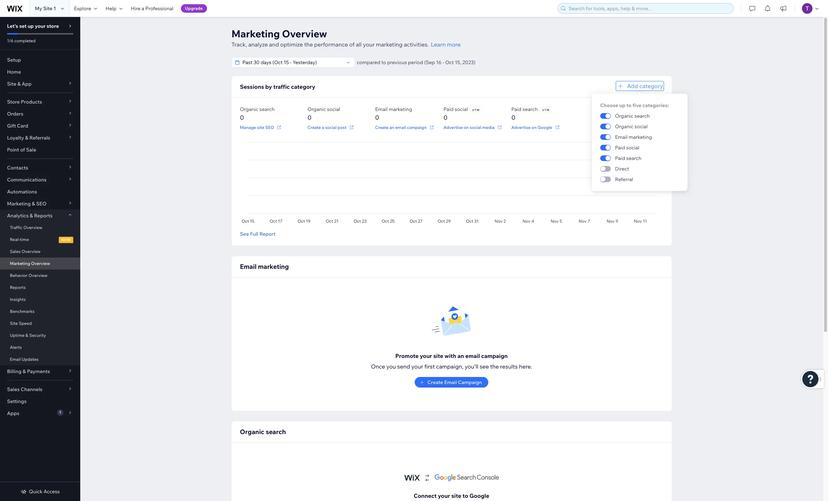 Task type: vqa. For each thing, say whether or not it's contained in the screenshot.
left the Hire
no



Task type: describe. For each thing, give the bounding box(es) containing it.
alerts
[[10, 345, 22, 350]]

analytics & reports
[[7, 213, 53, 219]]

0 horizontal spatial 1
[[54, 5, 56, 12]]

1 horizontal spatial organic search
[[616, 113, 650, 119]]

1/6 completed
[[7, 38, 36, 43]]

billing & payments button
[[0, 365, 80, 377]]

loyalty & referrals
[[7, 135, 50, 141]]

orders
[[7, 111, 23, 117]]

settings
[[7, 398, 27, 405]]

email down organic social
[[616, 134, 628, 140]]

my site 1
[[35, 5, 56, 12]]

quick
[[29, 488, 43, 495]]

0 horizontal spatial paid search
[[512, 106, 538, 112]]

marketing inside marketing overview track, analyze and optimize the performance of all your marketing activities. learn more
[[376, 41, 403, 48]]

marketing & seo
[[7, 201, 47, 207]]

period
[[408, 59, 424, 66]]

& for site
[[17, 81, 21, 87]]

upgrade button
[[181, 4, 207, 13]]

traffic overview link
[[0, 222, 80, 234]]

traffic
[[274, 83, 290, 90]]

send
[[398, 363, 411, 370]]

social left media
[[470, 125, 482, 130]]

0 vertical spatial site
[[257, 125, 265, 130]]

security
[[29, 333, 46, 338]]

see
[[480, 363, 489, 370]]

settings link
[[0, 395, 80, 407]]

your right connect
[[438, 492, 451, 499]]

organic inside organic social 0
[[308, 106, 326, 112]]

help button
[[101, 0, 127, 17]]

manage site seo link
[[240, 124, 283, 130]]

let's set up your store
[[7, 23, 59, 29]]

a for professional
[[142, 5, 144, 12]]

campaign,
[[436, 363, 464, 370]]

(sep
[[425, 59, 435, 66]]

site for site & app
[[7, 81, 16, 87]]

uptime & security link
[[0, 330, 80, 341]]

compared to previous period (sep 16 - oct 15, 2023)
[[357, 59, 476, 66]]

track,
[[232, 41, 247, 48]]

0 horizontal spatial category
[[291, 83, 316, 90]]

explore
[[74, 5, 91, 12]]

compared
[[357, 59, 381, 66]]

email inside promote your site with an email campaign once you send your first campaign, you'll see the results here.
[[466, 352, 480, 359]]

analyze
[[249, 41, 268, 48]]

overview for marketing overview track, analyze and optimize the performance of all your marketing activities. learn more
[[282, 27, 327, 40]]

0 for email marketing 0
[[376, 113, 380, 122]]

0 vertical spatial google
[[538, 125, 553, 130]]

1 vertical spatial paid social
[[616, 144, 640, 151]]

your inside 'sidebar' element
[[35, 23, 46, 29]]

point of sale link
[[0, 144, 80, 156]]

real-
[[10, 237, 20, 242]]

5 0 from the left
[[512, 113, 516, 122]]

learn
[[431, 41, 446, 48]]

1/6
[[7, 38, 13, 43]]

2 vertical spatial to
[[463, 492, 469, 499]]

billing & payments
[[7, 368, 50, 375]]

traffic
[[10, 225, 22, 230]]

home
[[7, 69, 21, 75]]

see
[[240, 231, 249, 237]]

0 vertical spatial campaign
[[407, 125, 427, 130]]

more
[[447, 41, 461, 48]]

marketing inside email marketing 0
[[389, 106, 412, 112]]

previous
[[388, 59, 407, 66]]

social inside organic social 0
[[327, 106, 341, 112]]

optimize
[[281, 41, 303, 48]]

marketing for marketing overview track, analyze and optimize the performance of all your marketing activities. learn more
[[232, 27, 280, 40]]

quick access
[[29, 488, 60, 495]]

you
[[387, 363, 396, 370]]

-
[[443, 59, 445, 66]]

once
[[371, 363, 385, 370]]

1 horizontal spatial paid search
[[616, 155, 642, 161]]

0 horizontal spatial google
[[470, 492, 490, 499]]

let's
[[7, 23, 18, 29]]

& for uptime
[[25, 333, 28, 338]]

1 horizontal spatial email marketing
[[616, 134, 653, 140]]

site speed link
[[0, 318, 80, 330]]

create for email marketing 0
[[376, 125, 389, 130]]

0 for organic search 0
[[240, 113, 244, 122]]

0 for organic social 0
[[308, 113, 312, 122]]

and
[[269, 41, 279, 48]]

advertise for social
[[444, 125, 463, 130]]

insights link
[[0, 294, 80, 306]]

the inside marketing overview track, analyze and optimize the performance of all your marketing activities. learn more
[[304, 41, 313, 48]]

email down see
[[240, 263, 257, 271]]

gift card button
[[0, 120, 80, 132]]

reports inside dropdown button
[[34, 213, 53, 219]]

by
[[266, 83, 272, 90]]

campaign inside promote your site with an email campaign once you send your first campaign, you'll see the results here.
[[482, 352, 508, 359]]

on for paid search
[[532, 125, 537, 130]]

email updates
[[10, 357, 39, 362]]

report
[[260, 231, 276, 237]]

seo for manage site seo
[[265, 125, 274, 130]]

on for paid social
[[464, 125, 469, 130]]

set
[[19, 23, 27, 29]]

manage site seo
[[240, 125, 274, 130]]

updates
[[22, 357, 39, 362]]

choose
[[601, 102, 619, 109]]

card
[[17, 123, 28, 129]]

advertise on google
[[512, 125, 553, 130]]

sales overview
[[10, 249, 41, 254]]

organic inside organic search 0
[[240, 106, 259, 112]]

1 vertical spatial up
[[620, 102, 626, 109]]

seo for marketing & seo
[[36, 201, 47, 207]]

time
[[20, 237, 29, 242]]

choose up to five categories:
[[601, 102, 670, 109]]

add
[[628, 82, 639, 90]]

your up first
[[420, 352, 433, 359]]

results
[[501, 363, 518, 370]]

& for loyalty
[[25, 135, 28, 141]]

referrals
[[29, 135, 50, 141]]

analytics & reports button
[[0, 210, 80, 222]]

email inside button
[[445, 379, 457, 386]]

communications button
[[0, 174, 80, 186]]

social left post
[[325, 125, 337, 130]]

overview for sales overview
[[22, 249, 41, 254]]

app
[[22, 81, 32, 87]]

setup
[[7, 57, 21, 63]]

of inside 'link'
[[20, 147, 25, 153]]

sales for sales channels
[[7, 386, 20, 393]]

0 horizontal spatial to
[[382, 59, 386, 66]]

advertise for search
[[512, 125, 531, 130]]

real-time
[[10, 237, 29, 242]]

orders button
[[0, 108, 80, 120]]

2023)
[[463, 59, 476, 66]]

marketing down report
[[258, 263, 289, 271]]

loyalty
[[7, 135, 24, 141]]

activities.
[[404, 41, 429, 48]]

store
[[47, 23, 59, 29]]

sales channels button
[[0, 383, 80, 395]]

site & app
[[7, 81, 32, 87]]

0 vertical spatial paid social
[[444, 106, 468, 112]]

channels
[[21, 386, 42, 393]]

home link
[[0, 66, 80, 78]]



Task type: locate. For each thing, give the bounding box(es) containing it.
my
[[35, 5, 42, 12]]

advertise on google link
[[512, 124, 561, 130]]

organic social 0
[[308, 106, 341, 122]]

benchmarks
[[10, 309, 35, 314]]

1 horizontal spatial of
[[350, 41, 355, 48]]

to
[[382, 59, 386, 66], [627, 102, 632, 109], [463, 492, 469, 499]]

2 on from the left
[[532, 125, 537, 130]]

& right 'billing'
[[23, 368, 26, 375]]

your right all
[[363, 41, 375, 48]]

marketing & seo button
[[0, 198, 80, 210]]

marketing up create an email campaign
[[389, 106, 412, 112]]

1 down settings link
[[59, 410, 61, 415]]

utm up 'advertise on google' link at the right
[[543, 108, 550, 112]]

1 vertical spatial marketing
[[7, 201, 31, 207]]

0 up create an email campaign
[[376, 113, 380, 122]]

advertise on social media
[[444, 125, 495, 130]]

& for billing
[[23, 368, 26, 375]]

your left first
[[412, 363, 424, 370]]

up right set
[[28, 23, 34, 29]]

billing
[[7, 368, 22, 375]]

overview for behavior overview
[[29, 273, 48, 278]]

1 horizontal spatial paid social
[[616, 144, 640, 151]]

create an email campaign
[[376, 125, 427, 130]]

0 horizontal spatial an
[[390, 125, 395, 130]]

0 vertical spatial up
[[28, 23, 34, 29]]

0 horizontal spatial of
[[20, 147, 25, 153]]

an right 'with'
[[458, 352, 465, 359]]

0 horizontal spatial create
[[308, 125, 321, 130]]

0
[[240, 113, 244, 122], [308, 113, 312, 122], [376, 113, 380, 122], [444, 113, 448, 122], [512, 113, 516, 122]]

0 horizontal spatial email
[[396, 125, 406, 130]]

utm for paid search
[[543, 108, 550, 112]]

create email campaign button
[[415, 377, 489, 388]]

0 vertical spatial 1
[[54, 5, 56, 12]]

behavior overview
[[10, 273, 48, 278]]

campaign up see
[[482, 352, 508, 359]]

1 horizontal spatial seo
[[265, 125, 274, 130]]

apps
[[7, 410, 19, 417]]

2 horizontal spatial create
[[428, 379, 444, 386]]

create inside 'create a social post' link
[[308, 125, 321, 130]]

marketing for marketing overview
[[10, 261, 30, 266]]

marketing overview link
[[0, 258, 80, 270]]

site right 'manage' on the left top of the page
[[257, 125, 265, 130]]

create a social post link
[[308, 124, 355, 130]]

seo down organic search 0
[[265, 125, 274, 130]]

create email campaign
[[428, 379, 482, 386]]

email marketing down organic social
[[616, 134, 653, 140]]

all
[[356, 41, 362, 48]]

0 horizontal spatial on
[[464, 125, 469, 130]]

1 horizontal spatial email
[[466, 352, 480, 359]]

1 vertical spatial site
[[434, 352, 444, 359]]

1 vertical spatial site
[[7, 81, 16, 87]]

a right the "hire"
[[142, 5, 144, 12]]

organic search
[[616, 113, 650, 119], [240, 428, 286, 436]]

seo
[[265, 125, 274, 130], [36, 201, 47, 207]]

the right the optimize
[[304, 41, 313, 48]]

seo up analytics & reports dropdown button
[[36, 201, 47, 207]]

an down email marketing 0
[[390, 125, 395, 130]]

email up create an email campaign
[[376, 106, 388, 112]]

1 vertical spatial a
[[322, 125, 325, 130]]

site left speed
[[10, 321, 18, 326]]

automations
[[7, 189, 37, 195]]

the right see
[[491, 363, 499, 370]]

0 up 'manage' on the left top of the page
[[240, 113, 244, 122]]

0 horizontal spatial advertise
[[444, 125, 463, 130]]

1 horizontal spatial a
[[322, 125, 325, 130]]

1 vertical spatial of
[[20, 147, 25, 153]]

0 horizontal spatial site
[[257, 125, 265, 130]]

0 horizontal spatial up
[[28, 23, 34, 29]]

access
[[44, 488, 60, 495]]

0 vertical spatial paid search
[[512, 106, 538, 112]]

overview inside 'link'
[[23, 225, 42, 230]]

0 inside organic social 0
[[308, 113, 312, 122]]

1 utm from the left
[[473, 108, 480, 112]]

overview up the optimize
[[282, 27, 327, 40]]

paid social up advertise on social media
[[444, 106, 468, 112]]

store
[[7, 99, 20, 105]]

first
[[425, 363, 435, 370]]

seo inside manage site seo link
[[265, 125, 274, 130]]

campaign
[[407, 125, 427, 130], [482, 352, 508, 359]]

campaign down email marketing 0
[[407, 125, 427, 130]]

2 vertical spatial marketing
[[10, 261, 30, 266]]

paid search up advertise on google
[[512, 106, 538, 112]]

1
[[54, 5, 56, 12], [59, 410, 61, 415]]

4 0 from the left
[[444, 113, 448, 122]]

your inside marketing overview track, analyze and optimize the performance of all your marketing activities. learn more
[[363, 41, 375, 48]]

paid search up direct
[[616, 155, 642, 161]]

reports up insights
[[10, 285, 26, 290]]

behavior
[[10, 273, 28, 278]]

automations link
[[0, 186, 80, 198]]

marketing overview track, analyze and optimize the performance of all your marketing activities. learn more
[[232, 27, 461, 48]]

site & app button
[[0, 78, 80, 90]]

site inside popup button
[[7, 81, 16, 87]]

1 horizontal spatial utm
[[543, 108, 550, 112]]

loyalty & referrals button
[[0, 132, 80, 144]]

setup link
[[0, 54, 80, 66]]

of left sale
[[20, 147, 25, 153]]

sessions
[[240, 83, 264, 90]]

products
[[21, 99, 42, 105]]

0 horizontal spatial organic search
[[240, 428, 286, 436]]

2 advertise from the left
[[512, 125, 531, 130]]

analytics
[[7, 213, 29, 219]]

connect your site to google
[[414, 492, 490, 499]]

create inside create an email campaign link
[[376, 125, 389, 130]]

Search for tools, apps, help & more... field
[[567, 4, 732, 13]]

0 horizontal spatial the
[[304, 41, 313, 48]]

1 horizontal spatial category
[[640, 82, 664, 90]]

create
[[308, 125, 321, 130], [376, 125, 389, 130], [428, 379, 444, 386]]

up right choose
[[620, 102, 626, 109]]

0 up advertise on social media
[[444, 113, 448, 122]]

paid social down organic social
[[616, 144, 640, 151]]

1 horizontal spatial 1
[[59, 410, 61, 415]]

1 horizontal spatial to
[[463, 492, 469, 499]]

1 vertical spatial email marketing
[[240, 263, 289, 271]]

0 horizontal spatial utm
[[473, 108, 480, 112]]

gift card
[[7, 123, 28, 129]]

1 vertical spatial an
[[458, 352, 465, 359]]

0 vertical spatial the
[[304, 41, 313, 48]]

full
[[250, 231, 259, 237]]

store products button
[[0, 96, 80, 108]]

2 vertical spatial site
[[10, 321, 18, 326]]

search inside organic search 0
[[260, 106, 275, 112]]

overview for marketing overview
[[31, 261, 50, 266]]

overview down marketing overview link
[[29, 273, 48, 278]]

see full report button
[[240, 231, 276, 237]]

site speed
[[10, 321, 32, 326]]

0 vertical spatial site
[[43, 5, 52, 12]]

a for social
[[322, 125, 325, 130]]

the inside promote your site with an email campaign once you send your first campaign, you'll see the results here.
[[491, 363, 499, 370]]

oct
[[446, 59, 454, 66]]

& right uptime
[[25, 333, 28, 338]]

0 horizontal spatial paid social
[[444, 106, 468, 112]]

alerts link
[[0, 341, 80, 353]]

0 horizontal spatial reports
[[10, 285, 26, 290]]

& up analytics & reports
[[32, 201, 35, 207]]

email down 'alerts'
[[10, 357, 21, 362]]

overview down analytics & reports
[[23, 225, 42, 230]]

a
[[142, 5, 144, 12], [322, 125, 325, 130]]

1 horizontal spatial advertise
[[512, 125, 531, 130]]

marketing up analyze
[[232, 27, 280, 40]]

email marketing 0
[[376, 106, 412, 122]]

0 vertical spatial an
[[390, 125, 395, 130]]

1 horizontal spatial on
[[532, 125, 537, 130]]

site for connect your site to google
[[452, 492, 462, 499]]

an inside promote your site with an email campaign once you send your first campaign, you'll see the results here.
[[458, 352, 465, 359]]

sales down real-
[[10, 249, 21, 254]]

site for site speed
[[10, 321, 18, 326]]

1 0 from the left
[[240, 113, 244, 122]]

1 vertical spatial sales
[[7, 386, 20, 393]]

of left all
[[350, 41, 355, 48]]

None field
[[241, 57, 344, 67]]

0 vertical spatial organic search
[[616, 113, 650, 119]]

on
[[464, 125, 469, 130], [532, 125, 537, 130]]

sidebar element
[[0, 17, 80, 501]]

social down organic social
[[627, 144, 640, 151]]

1 on from the left
[[464, 125, 469, 130]]

email
[[376, 106, 388, 112], [616, 134, 628, 140], [240, 263, 257, 271], [10, 357, 21, 362], [445, 379, 457, 386]]

add category
[[628, 82, 664, 90]]

2 horizontal spatial site
[[452, 492, 462, 499]]

create down organic social 0
[[308, 125, 321, 130]]

category right traffic
[[291, 83, 316, 90]]

marketing for marketing & seo
[[7, 201, 31, 207]]

social down five
[[635, 123, 648, 130]]

create down first
[[428, 379, 444, 386]]

speed
[[19, 321, 32, 326]]

organic search 0
[[240, 106, 275, 122]]

overview down sales overview link
[[31, 261, 50, 266]]

1 vertical spatial the
[[491, 363, 499, 370]]

0 inside email marketing 0
[[376, 113, 380, 122]]

marketing
[[232, 27, 280, 40], [7, 201, 31, 207], [10, 261, 30, 266]]

site for promote your site with an email campaign once you send your first campaign, you'll see the results here.
[[434, 352, 444, 359]]

2 utm from the left
[[543, 108, 550, 112]]

social up advertise on social media
[[455, 106, 468, 112]]

& for analytics
[[30, 213, 33, 219]]

1 horizontal spatial an
[[458, 352, 465, 359]]

1 horizontal spatial the
[[491, 363, 499, 370]]

0 vertical spatial email
[[396, 125, 406, 130]]

traffic overview
[[10, 225, 42, 230]]

here.
[[520, 363, 533, 370]]

1 inside 'sidebar' element
[[59, 410, 61, 415]]

email inside email marketing 0
[[376, 106, 388, 112]]

organic
[[240, 106, 259, 112], [308, 106, 326, 112], [616, 113, 634, 119], [616, 123, 634, 130], [240, 428, 265, 436]]

sales
[[10, 249, 21, 254], [7, 386, 20, 393]]

store products
[[7, 99, 42, 105]]

0 horizontal spatial seo
[[36, 201, 47, 207]]

overview inside marketing overview track, analyze and optimize the performance of all your marketing activities. learn more
[[282, 27, 327, 40]]

1 horizontal spatial google
[[538, 125, 553, 130]]

payments
[[27, 368, 50, 375]]

paid
[[444, 106, 454, 112], [512, 106, 522, 112], [616, 144, 626, 151], [616, 155, 626, 161]]

0 vertical spatial marketing
[[232, 27, 280, 40]]

the
[[304, 41, 313, 48], [491, 363, 499, 370]]

paid social
[[444, 106, 468, 112], [616, 144, 640, 151]]

0 vertical spatial of
[[350, 41, 355, 48]]

your left the store on the left top of page
[[35, 23, 46, 29]]

category inside button
[[640, 82, 664, 90]]

sales for sales overview
[[10, 249, 21, 254]]

1 advertise from the left
[[444, 125, 463, 130]]

1 vertical spatial campaign
[[482, 352, 508, 359]]

1 horizontal spatial reports
[[34, 213, 53, 219]]

2 0 from the left
[[308, 113, 312, 122]]

benchmarks link
[[0, 306, 80, 318]]

& for marketing
[[32, 201, 35, 207]]

1 vertical spatial 1
[[59, 410, 61, 415]]

sales inside popup button
[[7, 386, 20, 393]]

email inside 'sidebar' element
[[10, 357, 21, 362]]

1 horizontal spatial campaign
[[482, 352, 508, 359]]

utm for paid social
[[473, 108, 480, 112]]

overview up marketing overview on the left of page
[[22, 249, 41, 254]]

3 0 from the left
[[376, 113, 380, 122]]

& right "loyalty"
[[25, 135, 28, 141]]

1 horizontal spatial site
[[434, 352, 444, 359]]

15,
[[455, 59, 462, 66]]

search
[[260, 106, 275, 112], [523, 106, 538, 112], [635, 113, 650, 119], [627, 155, 642, 161], [266, 428, 286, 436]]

0 horizontal spatial email marketing
[[240, 263, 289, 271]]

marketing down organic social
[[629, 134, 653, 140]]

site down home
[[7, 81, 16, 87]]

create down email marketing 0
[[376, 125, 389, 130]]

1 horizontal spatial create
[[376, 125, 389, 130]]

marketing inside dropdown button
[[7, 201, 31, 207]]

site inside promote your site with an email campaign once you send your first campaign, you'll see the results here.
[[434, 352, 444, 359]]

advertise left media
[[444, 125, 463, 130]]

1 vertical spatial google
[[470, 492, 490, 499]]

communications
[[7, 177, 47, 183]]

1 horizontal spatial up
[[620, 102, 626, 109]]

2 vertical spatial site
[[452, 492, 462, 499]]

& down marketing & seo
[[30, 213, 33, 219]]

contacts button
[[0, 162, 80, 174]]

1 vertical spatial to
[[627, 102, 632, 109]]

1 vertical spatial email
[[466, 352, 480, 359]]

0 vertical spatial sales
[[10, 249, 21, 254]]

marketing up 'analytics'
[[7, 201, 31, 207]]

advertise right media
[[512, 125, 531, 130]]

1 vertical spatial paid search
[[616, 155, 642, 161]]

marketing up previous
[[376, 41, 403, 48]]

0 horizontal spatial a
[[142, 5, 144, 12]]

2 horizontal spatial to
[[627, 102, 632, 109]]

& left app
[[17, 81, 21, 87]]

1 vertical spatial reports
[[10, 285, 26, 290]]

site left 'with'
[[434, 352, 444, 359]]

hire
[[131, 5, 141, 12]]

0 up create a social post
[[308, 113, 312, 122]]

email updates link
[[0, 353, 80, 365]]

see full report
[[240, 231, 276, 237]]

0 vertical spatial to
[[382, 59, 386, 66]]

category right add
[[640, 82, 664, 90]]

email marketing
[[616, 134, 653, 140], [240, 263, 289, 271]]

a down organic social 0
[[322, 125, 325, 130]]

0 vertical spatial reports
[[34, 213, 53, 219]]

social up 'create a social post' link
[[327, 106, 341, 112]]

create inside create email campaign button
[[428, 379, 444, 386]]

site right connect
[[452, 492, 462, 499]]

up inside 'sidebar' element
[[28, 23, 34, 29]]

0 up advertise on google
[[512, 113, 516, 122]]

create for organic social 0
[[308, 125, 321, 130]]

categories:
[[643, 102, 670, 109]]

create a social post
[[308, 125, 347, 130]]

reports up traffic overview 'link'
[[34, 213, 53, 219]]

sales up the 'settings'
[[7, 386, 20, 393]]

marketing inside marketing overview track, analyze and optimize the performance of all your marketing activities. learn more
[[232, 27, 280, 40]]

0 vertical spatial seo
[[265, 125, 274, 130]]

of inside marketing overview track, analyze and optimize the performance of all your marketing activities. learn more
[[350, 41, 355, 48]]

site right the my
[[43, 5, 52, 12]]

seo inside marketing & seo dropdown button
[[36, 201, 47, 207]]

0 horizontal spatial campaign
[[407, 125, 427, 130]]

reports link
[[0, 282, 80, 294]]

1 vertical spatial seo
[[36, 201, 47, 207]]

overview for traffic overview
[[23, 225, 42, 230]]

email down email marketing 0
[[396, 125, 406, 130]]

1 vertical spatial organic search
[[240, 428, 286, 436]]

uptime & security
[[10, 333, 46, 338]]

create an email campaign link
[[376, 124, 436, 130]]

category
[[640, 82, 664, 90], [291, 83, 316, 90]]

organic social
[[616, 123, 648, 130]]

0 vertical spatial email marketing
[[616, 134, 653, 140]]

0 vertical spatial a
[[142, 5, 144, 12]]

1 right the my
[[54, 5, 56, 12]]

marketing up behavior
[[10, 261, 30, 266]]

utm up advertise on social media link
[[473, 108, 480, 112]]

0 inside organic search 0
[[240, 113, 244, 122]]

email up the you'll
[[466, 352, 480, 359]]

point of sale
[[7, 147, 36, 153]]

connect
[[414, 492, 437, 499]]

email down campaign,
[[445, 379, 457, 386]]

email marketing down report
[[240, 263, 289, 271]]



